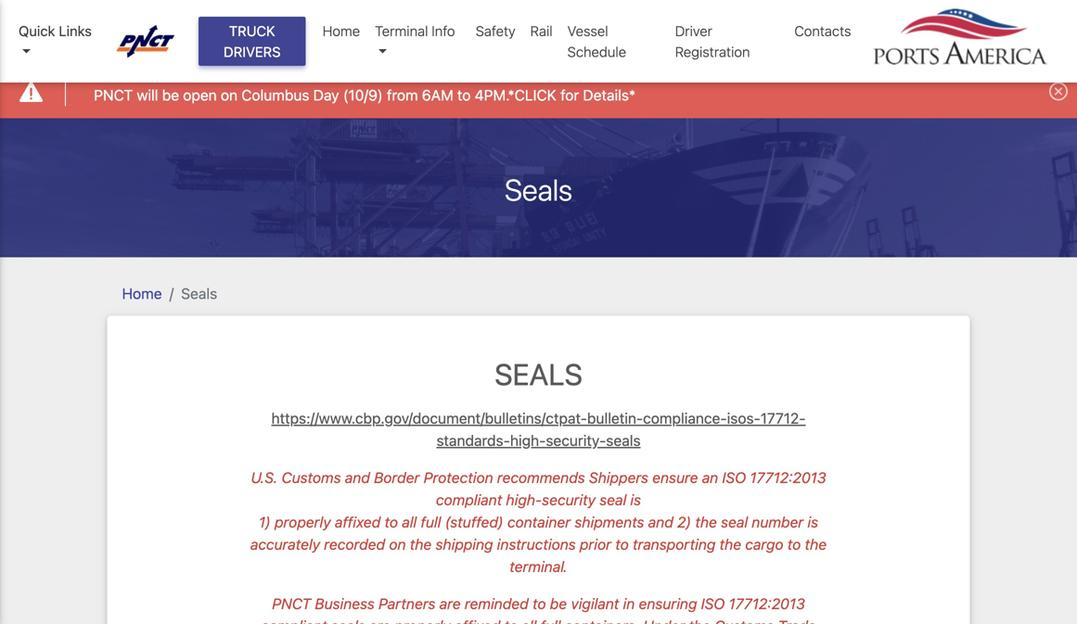 Task type: vqa. For each thing, say whether or not it's contained in the screenshot.
17712-
yes



Task type: describe. For each thing, give the bounding box(es) containing it.
columbus
[[242, 86, 310, 104]]

0 horizontal spatial are
[[369, 618, 391, 625]]

4pm.*click
[[475, 86, 557, 104]]

be inside pnct business partners are reminded to be vigilant in ensuring iso 17712:2013 compliant seals are properly affixed to all full containers.               under the customs trad
[[550, 596, 567, 613]]

registration
[[676, 44, 751, 60]]

0 vertical spatial and
[[345, 469, 370, 487]]

schedule
[[568, 44, 627, 60]]

quick
[[19, 23, 55, 39]]

be inside alert
[[162, 86, 179, 104]]

terminal
[[375, 23, 428, 39]]

details*
[[583, 86, 636, 104]]

an
[[703, 469, 719, 487]]

https://www.cbp.gov/document/bulletins/ctpat-bulletin-compliance-isos-17712- standards-high-security-seals link
[[272, 410, 806, 450]]

security-
[[546, 432, 607, 450]]

truck
[[229, 23, 275, 39]]

driver registration
[[676, 23, 751, 60]]

shippers
[[589, 469, 649, 487]]

border
[[374, 469, 420, 487]]

drivers
[[224, 44, 281, 60]]

1 horizontal spatial home
[[323, 23, 360, 39]]

iso inside pnct business partners are reminded to be vigilant in ensuring iso 17712:2013 compliant seals are properly affixed to all full containers.               under the customs trad
[[702, 596, 725, 613]]

in
[[623, 596, 635, 613]]

the inside pnct business partners are reminded to be vigilant in ensuring iso 17712:2013 compliant seals are properly affixed to all full containers.               under the customs trad
[[689, 618, 711, 625]]

security
[[542, 492, 596, 509]]

shipping
[[436, 536, 493, 554]]

properly inside pnct business partners are reminded to be vigilant in ensuring iso 17712:2013 compliant seals are properly affixed to all full containers.               under the customs trad
[[395, 618, 451, 625]]

17712-
[[761, 410, 806, 428]]

the right cargo
[[805, 536, 827, 554]]

https://www.cbp.gov/document/bulletins/ctpat-bulletin-compliance-isos-17712- standards-high-security-seals
[[272, 410, 806, 450]]

seals inside pnct business partners are reminded to be vigilant in ensuring iso 17712:2013 compliant seals are properly affixed to all full containers.               under the customs trad
[[331, 618, 366, 625]]

0 horizontal spatial seal
[[600, 492, 627, 509]]

quick links link
[[19, 20, 99, 62]]

all inside the u.s. customs and border protection recommends shippers ensure an iso 17712:2013 compliant high-security seal is 1) properly affixed to all full (stuffed) container shipments and 2) the seal number is accurately recorded on the shipping instructions              prior to transporting the cargo to the terminal.
[[402, 514, 417, 532]]

(10/9)
[[343, 86, 383, 104]]

partners
[[379, 596, 436, 613]]

to inside alert
[[458, 86, 471, 104]]

1)
[[259, 514, 271, 532]]

instructions
[[497, 536, 576, 554]]

to down reminded
[[505, 618, 518, 625]]

close image
[[1050, 82, 1069, 101]]

recommends
[[498, 469, 586, 487]]

terminal info link
[[368, 13, 469, 70]]

(stuffed)
[[445, 514, 504, 532]]

recorded
[[324, 536, 385, 554]]

cargo
[[746, 536, 784, 554]]

pnct for will
[[94, 86, 133, 104]]

protection
[[424, 469, 494, 487]]

driver
[[676, 23, 713, 39]]

vessel schedule
[[568, 23, 627, 60]]

from
[[387, 86, 418, 104]]

pnct will be open on columbus day (10/9) from 6am to 4pm.*click for details* alert
[[0, 68, 1078, 118]]

ensuring
[[639, 596, 698, 613]]

compliant inside the u.s. customs and border protection recommends shippers ensure an iso 17712:2013 compliant high-security seal is 1) properly affixed to all full (stuffed) container shipments and 2) the seal number is accurately recorded on the shipping instructions              prior to transporting the cargo to the terminal.
[[436, 492, 502, 509]]

driver registration link
[[668, 13, 788, 70]]

day
[[314, 86, 339, 104]]

ensure
[[653, 469, 699, 487]]

1 horizontal spatial home link
[[315, 13, 368, 49]]

to down terminal.
[[533, 596, 546, 613]]

safety link
[[469, 13, 523, 49]]

0 horizontal spatial home link
[[122, 285, 162, 303]]

high- inside the u.s. customs and border protection recommends shippers ensure an iso 17712:2013 compliant high-security seal is 1) properly affixed to all full (stuffed) container shipments and 2) the seal number is accurately recorded on the shipping instructions              prior to transporting the cargo to the terminal.
[[506, 492, 542, 509]]

number
[[752, 514, 804, 532]]

customs inside the u.s. customs and border protection recommends shippers ensure an iso 17712:2013 compliant high-security seal is 1) properly affixed to all full (stuffed) container shipments and 2) the seal number is accurately recorded on the shipping instructions              prior to transporting the cargo to the terminal.
[[282, 469, 341, 487]]

to down number
[[788, 536, 802, 554]]



Task type: locate. For each thing, give the bounding box(es) containing it.
1 vertical spatial pnct
[[272, 596, 311, 613]]

prior
[[580, 536, 612, 554]]

container
[[508, 514, 571, 532]]

0 vertical spatial seals
[[505, 172, 573, 208]]

customs right u.s.
[[282, 469, 341, 487]]

1 vertical spatial home link
[[122, 285, 162, 303]]

1 horizontal spatial all
[[522, 618, 537, 625]]

1 vertical spatial affixed
[[455, 618, 501, 625]]

0 horizontal spatial customs
[[282, 469, 341, 487]]

0 horizontal spatial full
[[421, 514, 441, 532]]

1 horizontal spatial customs
[[715, 618, 774, 625]]

properly down partners
[[395, 618, 451, 625]]

0 horizontal spatial home
[[122, 285, 162, 303]]

1 horizontal spatial on
[[389, 536, 406, 554]]

pnct business partners are reminded to be vigilant in ensuring iso 17712:2013 compliant seals are properly affixed to all full containers.               under the customs trad
[[250, 596, 828, 625]]

the left cargo
[[720, 536, 742, 554]]

1 vertical spatial full
[[541, 618, 561, 625]]

0 horizontal spatial pnct
[[94, 86, 133, 104]]

safety
[[476, 23, 516, 39]]

1 vertical spatial is
[[808, 514, 819, 532]]

0 vertical spatial is
[[631, 492, 642, 509]]

is right number
[[808, 514, 819, 532]]

pnct left will
[[94, 86, 133, 104]]

quick links
[[19, 23, 92, 39]]

affixed up recorded
[[335, 514, 381, 532]]

customs inside pnct business partners are reminded to be vigilant in ensuring iso 17712:2013 compliant seals are properly affixed to all full containers.               under the customs trad
[[715, 618, 774, 625]]

terminal info
[[375, 23, 455, 39]]

0 vertical spatial affixed
[[335, 514, 381, 532]]

are right partners
[[440, 596, 461, 613]]

affixed inside the u.s. customs and border protection recommends shippers ensure an iso 17712:2013 compliant high-security seal is 1) properly affixed to all full (stuffed) container shipments and 2) the seal number is accurately recorded on the shipping instructions              prior to transporting the cargo to the terminal.
[[335, 514, 381, 532]]

containers.
[[565, 618, 640, 625]]

to down shipments
[[616, 536, 629, 554]]

0 vertical spatial iso
[[723, 469, 747, 487]]

customs down cargo
[[715, 618, 774, 625]]

the
[[696, 514, 718, 532], [410, 536, 432, 554], [720, 536, 742, 554], [805, 536, 827, 554], [689, 618, 711, 625]]

contacts
[[795, 23, 852, 39]]

0 vertical spatial properly
[[275, 514, 331, 532]]

home
[[323, 23, 360, 39], [122, 285, 162, 303]]

1 vertical spatial properly
[[395, 618, 451, 625]]

be left vigilant
[[550, 596, 567, 613]]

seal up cargo
[[721, 514, 748, 532]]

under
[[644, 618, 685, 625]]

accurately
[[251, 536, 320, 554]]

truck drivers link
[[199, 17, 306, 66]]

high-
[[511, 432, 546, 450], [506, 492, 542, 509]]

0 vertical spatial home
[[323, 23, 360, 39]]

2)
[[678, 514, 692, 532]]

customs
[[282, 469, 341, 487], [715, 618, 774, 625]]

business
[[315, 596, 375, 613]]

on right recorded
[[389, 536, 406, 554]]

0 vertical spatial 17712:2013
[[750, 469, 827, 487]]

on inside the u.s. customs and border protection recommends shippers ensure an iso 17712:2013 compliant high-security seal is 1) properly affixed to all full (stuffed) container shipments and 2) the seal number is accurately recorded on the shipping instructions              prior to transporting the cargo to the terminal.
[[389, 536, 406, 554]]

1 horizontal spatial are
[[440, 596, 461, 613]]

pnct inside pnct business partners are reminded to be vigilant in ensuring iso 17712:2013 compliant seals are properly affixed to all full containers.               under the customs trad
[[272, 596, 311, 613]]

pnct will be open on columbus day (10/9) from 6am to 4pm.*click for details* link
[[94, 84, 636, 106]]

0 vertical spatial seals
[[607, 432, 641, 450]]

the left shipping
[[410, 536, 432, 554]]

0 vertical spatial home link
[[315, 13, 368, 49]]

seals inside https://www.cbp.gov/document/bulletins/ctpat-bulletin-compliance-isos-17712- standards-high-security-seals
[[607, 432, 641, 450]]

high- up recommends at the bottom of the page
[[511, 432, 546, 450]]

0 horizontal spatial affixed
[[335, 514, 381, 532]]

properly up accurately
[[275, 514, 331, 532]]

1 vertical spatial are
[[369, 618, 391, 625]]

1 vertical spatial all
[[522, 618, 537, 625]]

https://www.cbp.gov/document/bulletins/ctpat-
[[272, 410, 588, 428]]

truck drivers
[[224, 23, 281, 60]]

1 vertical spatial and
[[649, 514, 674, 532]]

iso right ensuring
[[702, 596, 725, 613]]

iso inside the u.s. customs and border protection recommends shippers ensure an iso 17712:2013 compliant high-security seal is 1) properly affixed to all full (stuffed) container shipments and 2) the seal number is accurately recorded on the shipping instructions              prior to transporting the cargo to the terminal.
[[723, 469, 747, 487]]

0 horizontal spatial on
[[221, 86, 238, 104]]

pnct left business
[[272, 596, 311, 613]]

full
[[421, 514, 441, 532], [541, 618, 561, 625]]

1 vertical spatial customs
[[715, 618, 774, 625]]

compliant up (stuffed)
[[436, 492, 502, 509]]

vigilant
[[571, 596, 620, 613]]

open
[[183, 86, 217, 104]]

rail
[[531, 23, 553, 39]]

0 vertical spatial compliant
[[436, 492, 502, 509]]

0 horizontal spatial seals
[[331, 618, 366, 625]]

full up shipping
[[421, 514, 441, 532]]

17712:2013 down cargo
[[729, 596, 806, 613]]

contacts link
[[788, 13, 859, 49]]

compliant inside pnct business partners are reminded to be vigilant in ensuring iso 17712:2013 compliant seals are properly affixed to all full containers.               under the customs trad
[[261, 618, 327, 625]]

1 horizontal spatial is
[[808, 514, 819, 532]]

1 horizontal spatial full
[[541, 618, 561, 625]]

0 horizontal spatial compliant
[[261, 618, 327, 625]]

info
[[432, 23, 455, 39]]

properly
[[275, 514, 331, 532], [395, 618, 451, 625]]

full inside pnct business partners are reminded to be vigilant in ensuring iso 17712:2013 compliant seals are properly affixed to all full containers.               under the customs trad
[[541, 618, 561, 625]]

0 vertical spatial all
[[402, 514, 417, 532]]

0 horizontal spatial and
[[345, 469, 370, 487]]

1 horizontal spatial compliant
[[436, 492, 502, 509]]

17712:2013 inside the u.s. customs and border protection recommends shippers ensure an iso 17712:2013 compliant high-security seal is 1) properly affixed to all full (stuffed) container shipments and 2) the seal number is accurately recorded on the shipping instructions              prior to transporting the cargo to the terminal.
[[750, 469, 827, 487]]

0 vertical spatial high-
[[511, 432, 546, 450]]

pnct for business
[[272, 596, 311, 613]]

0 horizontal spatial properly
[[275, 514, 331, 532]]

1 vertical spatial seals
[[331, 618, 366, 625]]

17712:2013
[[750, 469, 827, 487], [729, 596, 806, 613]]

compliant down business
[[261, 618, 327, 625]]

seals
[[505, 172, 573, 208], [181, 285, 217, 303], [495, 357, 583, 392]]

1 vertical spatial seals
[[181, 285, 217, 303]]

the right under
[[689, 618, 711, 625]]

all inside pnct business partners are reminded to be vigilant in ensuring iso 17712:2013 compliant seals are properly affixed to all full containers.               under the customs trad
[[522, 618, 537, 625]]

0 vertical spatial pnct
[[94, 86, 133, 104]]

17712:2013 inside pnct business partners are reminded to be vigilant in ensuring iso 17712:2013 compliant seals are properly affixed to all full containers.               under the customs trad
[[729, 596, 806, 613]]

6am
[[422, 86, 454, 104]]

seals down business
[[331, 618, 366, 625]]

1 vertical spatial on
[[389, 536, 406, 554]]

1 vertical spatial seal
[[721, 514, 748, 532]]

seal up shipments
[[600, 492, 627, 509]]

affixed
[[335, 514, 381, 532], [455, 618, 501, 625]]

rail link
[[523, 13, 560, 49]]

isos-
[[728, 410, 761, 428]]

are
[[440, 596, 461, 613], [369, 618, 391, 625]]

and
[[345, 469, 370, 487], [649, 514, 674, 532]]

be right will
[[162, 86, 179, 104]]

0 vertical spatial are
[[440, 596, 461, 613]]

0 horizontal spatial be
[[162, 86, 179, 104]]

2 vertical spatial seals
[[495, 357, 583, 392]]

vessel
[[568, 23, 609, 39]]

transporting
[[633, 536, 716, 554]]

all down reminded
[[522, 618, 537, 625]]

the right 2)
[[696, 514, 718, 532]]

on inside alert
[[221, 86, 238, 104]]

1 vertical spatial be
[[550, 596, 567, 613]]

0 vertical spatial be
[[162, 86, 179, 104]]

1 horizontal spatial affixed
[[455, 618, 501, 625]]

1 vertical spatial iso
[[702, 596, 725, 613]]

is down shippers
[[631, 492, 642, 509]]

for
[[561, 86, 579, 104]]

is
[[631, 492, 642, 509], [808, 514, 819, 532]]

all
[[402, 514, 417, 532], [522, 618, 537, 625]]

0 horizontal spatial all
[[402, 514, 417, 532]]

pnct
[[94, 86, 133, 104], [272, 596, 311, 613]]

u.s.
[[251, 469, 278, 487]]

and left 2)
[[649, 514, 674, 532]]

on
[[221, 86, 238, 104], [389, 536, 406, 554]]

all down border
[[402, 514, 417, 532]]

terminal.
[[510, 558, 568, 576]]

and left border
[[345, 469, 370, 487]]

are down partners
[[369, 618, 391, 625]]

1 horizontal spatial properly
[[395, 618, 451, 625]]

properly inside the u.s. customs and border protection recommends shippers ensure an iso 17712:2013 compliant high-security seal is 1) properly affixed to all full (stuffed) container shipments and 2) the seal number is accurately recorded on the shipping instructions              prior to transporting the cargo to the terminal.
[[275, 514, 331, 532]]

0 vertical spatial on
[[221, 86, 238, 104]]

0 vertical spatial seal
[[600, 492, 627, 509]]

will
[[137, 86, 158, 104]]

reminded
[[465, 596, 529, 613]]

u.s. customs and border protection recommends shippers ensure an iso 17712:2013 compliant high-security seal is 1) properly affixed to all full (stuffed) container shipments and 2) the seal number is accurately recorded on the shipping instructions              prior to transporting the cargo to the terminal.
[[251, 469, 827, 576]]

1 vertical spatial home
[[122, 285, 162, 303]]

seal
[[600, 492, 627, 509], [721, 514, 748, 532]]

iso right the an
[[723, 469, 747, 487]]

high- inside https://www.cbp.gov/document/bulletins/ctpat-bulletin-compliance-isos-17712- standards-high-security-seals
[[511, 432, 546, 450]]

pnct will be open on columbus day (10/9) from 6am to 4pm.*click for details*
[[94, 86, 636, 104]]

vessel schedule link
[[560, 13, 668, 70]]

standards-
[[437, 432, 511, 450]]

1 horizontal spatial be
[[550, 596, 567, 613]]

1 horizontal spatial seals
[[607, 432, 641, 450]]

1 horizontal spatial and
[[649, 514, 674, 532]]

high- up container
[[506, 492, 542, 509]]

home link
[[315, 13, 368, 49], [122, 285, 162, 303]]

links
[[59, 23, 92, 39]]

iso
[[723, 469, 747, 487], [702, 596, 725, 613]]

affixed down reminded
[[455, 618, 501, 625]]

0 vertical spatial customs
[[282, 469, 341, 487]]

1 horizontal spatial seal
[[721, 514, 748, 532]]

1 vertical spatial 17712:2013
[[729, 596, 806, 613]]

1 vertical spatial compliant
[[261, 618, 327, 625]]

pnct inside alert
[[94, 86, 133, 104]]

compliance-
[[644, 410, 728, 428]]

to
[[458, 86, 471, 104], [385, 514, 398, 532], [616, 536, 629, 554], [788, 536, 802, 554], [533, 596, 546, 613], [505, 618, 518, 625]]

shipments
[[575, 514, 645, 532]]

0 vertical spatial full
[[421, 514, 441, 532]]

to up recorded
[[385, 514, 398, 532]]

1 vertical spatial high-
[[506, 492, 542, 509]]

full inside the u.s. customs and border protection recommends shippers ensure an iso 17712:2013 compliant high-security seal is 1) properly affixed to all full (stuffed) container shipments and 2) the seal number is accurately recorded on the shipping instructions              prior to transporting the cargo to the terminal.
[[421, 514, 441, 532]]

seals
[[607, 432, 641, 450], [331, 618, 366, 625]]

on right the open in the top of the page
[[221, 86, 238, 104]]

bulletin-
[[588, 410, 644, 428]]

affixed inside pnct business partners are reminded to be vigilant in ensuring iso 17712:2013 compliant seals are properly affixed to all full containers.               under the customs trad
[[455, 618, 501, 625]]

seals down bulletin-
[[607, 432, 641, 450]]

to right 6am on the left of page
[[458, 86, 471, 104]]

17712:2013 up number
[[750, 469, 827, 487]]

full left "containers."
[[541, 618, 561, 625]]

compliant
[[436, 492, 502, 509], [261, 618, 327, 625]]

1 horizontal spatial pnct
[[272, 596, 311, 613]]

be
[[162, 86, 179, 104], [550, 596, 567, 613]]

0 horizontal spatial is
[[631, 492, 642, 509]]



